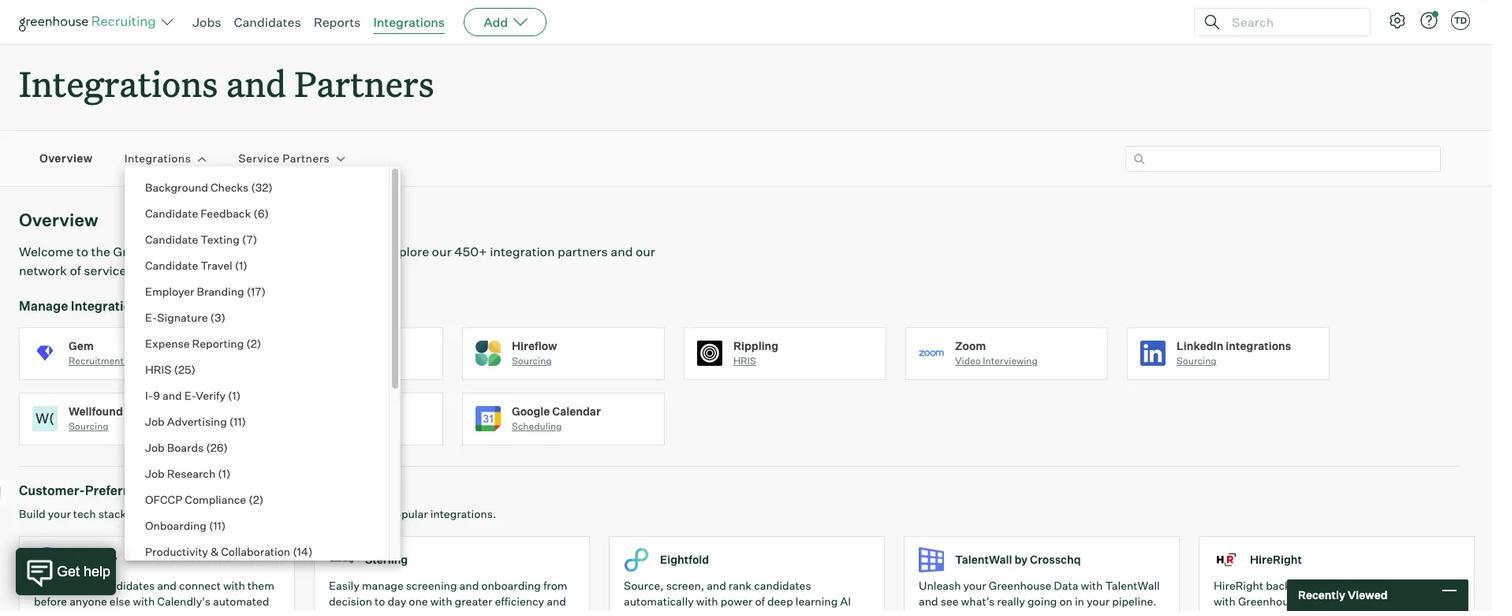 Task type: describe. For each thing, give the bounding box(es) containing it.
( for compliance
[[249, 493, 253, 507]]

and inside the source, screen, and rank candidates automatically with power of deep learning ai
[[707, 579, 727, 593]]

new
[[186, 263, 213, 279]]

partnerships
[[188, 244, 263, 260]]

screening for one
[[406, 579, 457, 593]]

texting
[[201, 233, 240, 246]]

td button
[[1452, 11, 1471, 30]]

background checks ( 32 )
[[145, 181, 273, 194]]

combine
[[919, 610, 966, 611]]

your for build
[[48, 507, 71, 521]]

source,
[[624, 579, 664, 593]]

decision
[[329, 595, 372, 608]]

i-
[[145, 389, 153, 402]]

hris ( 25 )
[[145, 363, 196, 376]]

data
[[1054, 579, 1079, 593]]

2 horizontal spatial your
[[1087, 595, 1110, 608]]

in
[[1075, 595, 1085, 608]]

(formerly
[[125, 405, 176, 418]]

power
[[721, 595, 753, 608]]

rippling hris
[[734, 339, 779, 367]]

) for candidate texting ( 7 )
[[253, 233, 258, 246]]

network
[[19, 263, 67, 279]]

integration
[[490, 244, 555, 260]]

you inside welcome to the greenhouse partnerships page where you can explore our 450+ integration partners and our network of service partners. new partners are just a click away.
[[337, 244, 358, 260]]

by
[[1015, 553, 1028, 567]]

hireflow
[[512, 339, 557, 352]]

) up 'i-9 and e-verify ( 1 )'
[[191, 363, 196, 376]]

7
[[247, 233, 253, 246]]

build
[[19, 507, 45, 521]]

signature
[[157, 311, 208, 324]]

0 horizontal spatial integrations link
[[124, 151, 191, 166]]

( right verify
[[228, 389, 232, 402]]

feedback
[[201, 207, 251, 220]]

candidate feedback ( 6 )
[[145, 207, 269, 220]]

collaboration
[[221, 545, 291, 559]]

background
[[1266, 579, 1329, 593]]

research
[[167, 467, 216, 481]]

to inside easily manage screening and onboarding from decision to day one with greater efficiency and compliance.
[[375, 595, 385, 608]]

job advertising ( 11 )
[[145, 415, 246, 428]]

jobs
[[193, 14, 221, 30]]

sourcing inside linkedin integrations sourcing
[[1177, 355, 1217, 367]]

) for expense reporting ( 2 )
[[257, 337, 261, 350]]

recently
[[1299, 589, 1346, 602]]

scheduling
[[512, 421, 562, 433]]

) for job boards ( 26 )
[[224, 441, 228, 454]]

job for job boards ( 26 )
[[145, 441, 165, 454]]

wellfound
[[69, 405, 123, 418]]

rank
[[729, 579, 752, 593]]

( for signature
[[210, 311, 215, 324]]

advertising
[[167, 415, 227, 428]]

before
[[34, 595, 67, 608]]

450+
[[454, 244, 487, 260]]

zoom video interviewing
[[955, 339, 1038, 367]]

( for branding
[[247, 285, 251, 298]]

jobs link
[[193, 14, 221, 30]]

td button
[[1449, 8, 1474, 33]]

integrations down 'greenhouse recruiting' image
[[19, 60, 218, 107]]

0 vertical spatial overview
[[39, 152, 93, 165]]

of inside the source, screen, and rank candidates automatically with power of deep learning ai
[[755, 595, 765, 608]]

of inside welcome to the greenhouse partnerships page where you can explore our 450+ integration partners and our network of service partners. new partners are just a click away.
[[70, 263, 81, 279]]

helping
[[1311, 595, 1350, 608]]

productivity & collaboration ( 14 )
[[145, 545, 313, 559]]

sterling
[[365, 553, 408, 567]]

top
[[78, 579, 95, 593]]

partners inside the service partners link
[[283, 152, 330, 165]]

your for unleash
[[964, 579, 987, 593]]

1 horizontal spatial e-
[[184, 389, 196, 402]]

easily manage screening and onboarding from decision to day one with greater efficiency and compliance.
[[329, 579, 568, 611]]

just
[[290, 263, 312, 279]]

2 for expense reporting ( 2 )
[[251, 337, 257, 350]]

ai
[[841, 595, 851, 608]]

( for checks
[[251, 181, 256, 194]]

them
[[248, 579, 274, 593]]

service
[[84, 263, 126, 279]]

) for e-signature ( 3 )
[[221, 311, 226, 324]]

) for job advertising ( 11 )
[[242, 415, 246, 428]]

talentwall inside unleash your greenhouse data with talentwall and see what's really going on in your pipeline. combine visual candidate management wi
[[1106, 579, 1160, 593]]

partners for customer-preferred partners
[[146, 483, 199, 499]]

) up the productivity & collaboration ( 14 )
[[221, 519, 226, 533]]

0 vertical spatial from
[[256, 507, 281, 521]]

visual
[[968, 610, 998, 611]]

on
[[1060, 595, 1073, 608]]

1 for candidate travel ( 1 )
[[239, 259, 243, 272]]

see
[[941, 595, 959, 608]]

2 horizontal spatial our
[[636, 244, 656, 260]]

integrations up 'background'
[[124, 152, 191, 165]]

one
[[409, 595, 428, 608]]

ofccp compliance ( 2 )
[[145, 493, 264, 507]]

greenhouse recruiting image
[[19, 13, 161, 32]]

most
[[360, 507, 386, 521]]

recently viewed
[[1299, 589, 1388, 602]]

with right the stack
[[129, 507, 151, 521]]

angellist
[[178, 405, 230, 418]]

manage
[[19, 298, 68, 314]]

sourcing inside wellfound (formerly angellist talent) sourcing
[[69, 421, 109, 433]]

guidance,
[[153, 507, 204, 521]]

source, screen, and rank candidates automatically with power of deep learning ai
[[624, 579, 851, 608]]

automated
[[213, 595, 269, 608]]

customer-
[[19, 483, 85, 499]]

manage
[[362, 579, 404, 593]]

travel
[[201, 259, 232, 272]]

quickly.
[[1322, 610, 1362, 611]]

day
[[388, 595, 407, 608]]

really
[[997, 595, 1026, 608]]

overview link
[[39, 151, 93, 166]]

1 horizontal spatial our
[[432, 244, 452, 260]]

calendly
[[70, 553, 117, 567]]

) for ofccp compliance ( 2 )
[[259, 493, 264, 507]]

calendly's
[[157, 595, 211, 608]]

partners for integrations and partners
[[295, 60, 434, 107]]

service partners link
[[239, 151, 330, 166]]

0 horizontal spatial partners
[[215, 263, 266, 279]]

and inside unleash your greenhouse data with talentwall and see what's really going on in your pipeline. combine visual candidate management wi
[[919, 595, 939, 608]]

0 vertical spatial partners
[[558, 244, 608, 260]]

connect
[[179, 579, 221, 593]]

with up automated
[[223, 579, 245, 593]]

17
[[251, 285, 262, 298]]

deep
[[768, 595, 794, 608]]

talent)
[[232, 405, 271, 418]]

gem recruitment marketing
[[69, 339, 171, 367]]

with right "else"
[[133, 595, 155, 608]]

anyone
[[70, 595, 107, 608]]

calendar
[[553, 405, 601, 418]]

onboarding ( 11 )
[[145, 519, 226, 533]]

hireflow sourcing
[[512, 339, 557, 367]]

scheduling.
[[34, 610, 94, 611]]



Task type: vqa. For each thing, say whether or not it's contained in the screenshot.
6
yes



Task type: locate. For each thing, give the bounding box(es) containing it.
welcome
[[19, 244, 74, 260]]

hireright background screening integrates with greenhouse - helping you hire and onboard talent more quickly.
[[1214, 579, 1438, 611]]

1 vertical spatial e-
[[184, 389, 196, 402]]

with inside 'hireright background screening integrates with greenhouse - helping you hire and onboard talent more quickly.'
[[1214, 595, 1236, 608]]

screening inside easily manage screening and onboarding from decision to day one with greater efficiency and compliance.
[[406, 579, 457, 593]]

) down customers
[[309, 545, 313, 559]]

e- up angellist
[[184, 389, 196, 402]]

linkedin integrations sourcing
[[1177, 339, 1292, 367]]

)
[[269, 181, 273, 194], [265, 207, 269, 220], [253, 233, 258, 246], [243, 259, 248, 272], [262, 285, 266, 298], [221, 311, 226, 324], [257, 337, 261, 350], [191, 363, 196, 376], [236, 389, 241, 402], [242, 415, 246, 428], [224, 441, 228, 454], [226, 467, 231, 481], [259, 493, 264, 507], [221, 519, 226, 533], [309, 545, 313, 559]]

) left page in the left of the page
[[253, 233, 258, 246]]

hire
[[1373, 595, 1393, 608]]

reporting
[[192, 337, 244, 350]]

page
[[266, 244, 295, 260]]

preferred
[[85, 483, 143, 499]]

11 right angellist
[[234, 415, 242, 428]]

0 horizontal spatial you
[[337, 244, 358, 260]]

0 vertical spatial hireright
[[1251, 553, 1303, 567]]

job
[[145, 415, 165, 428], [145, 441, 165, 454], [145, 467, 165, 481]]

configure image
[[1389, 11, 1408, 30]]

1 vertical spatial greenhouse
[[989, 579, 1052, 593]]

1 up talent)
[[232, 389, 236, 402]]

) up talent)
[[236, 389, 241, 402]]

greenhouse inside welcome to the greenhouse partnerships page where you can explore our 450+ integration partners and our network of service partners. new partners are just a click away.
[[113, 244, 185, 260]]

from
[[256, 507, 281, 521], [544, 579, 568, 593]]

to inside welcome to the greenhouse partnerships page where you can explore our 450+ integration partners and our network of service partners. new partners are just a click away.
[[76, 244, 88, 260]]

tech
[[73, 507, 96, 521]]

1 screening from the left
[[406, 579, 457, 593]]

boards
[[167, 441, 204, 454]]

1 for job research ( 1 )
[[222, 467, 226, 481]]

0 vertical spatial talentwall
[[955, 553, 1013, 567]]

your up what's at the right of the page
[[964, 579, 987, 593]]

candidates up deep
[[754, 579, 812, 593]]

sourcing down hireflow
[[512, 355, 552, 367]]

to left the the
[[76, 244, 88, 260]]

talentwall left "by"
[[955, 553, 1013, 567]]

( down 26
[[218, 467, 222, 481]]

our
[[432, 244, 452, 260], [636, 244, 656, 260], [283, 507, 300, 521]]

) right angellist
[[242, 415, 246, 428]]

( for feedback
[[253, 207, 258, 220]]

candidate texting ( 7 )
[[145, 233, 258, 246]]

hireright inside 'hireright background screening integrates with greenhouse - helping you hire and onboard talent more quickly.'
[[1214, 579, 1264, 593]]

( right texting at the top of page
[[242, 233, 247, 246]]

screening up 'one' at bottom
[[406, 579, 457, 593]]

and inside impress top candidates and connect with them before anyone else with calendly's automated scheduling.
[[157, 579, 177, 593]]

of left deep
[[755, 595, 765, 608]]

2 horizontal spatial sourcing
[[1177, 355, 1217, 367]]

2 candidate from the top
[[145, 233, 198, 246]]

( for boards
[[206, 441, 211, 454]]

) down service
[[269, 181, 273, 194]]

2 horizontal spatial 1
[[239, 259, 243, 272]]

26
[[211, 441, 224, 454]]

2 vertical spatial job
[[145, 467, 165, 481]]

recruitment
[[69, 355, 124, 367]]

sourcing down wellfound
[[69, 421, 109, 433]]

welcome to the greenhouse partnerships page where you can explore our 450+ integration partners and our network of service partners. new partners are just a click away.
[[19, 244, 656, 279]]

candidates inside impress top candidates and connect with them before anyone else with calendly's automated scheduling.
[[98, 579, 155, 593]]

candidate
[[145, 207, 198, 220], [145, 233, 198, 246], [145, 259, 198, 272]]

1 horizontal spatial your
[[964, 579, 987, 593]]

0 horizontal spatial candidates
[[98, 579, 155, 593]]

) up compliance
[[226, 467, 231, 481]]

integrations link
[[373, 14, 445, 30], [124, 151, 191, 166]]

2 candidates from the left
[[754, 579, 812, 593]]

) right reporting
[[257, 337, 261, 350]]

greenhouse up partners.
[[113, 244, 185, 260]]

hris
[[734, 355, 756, 367], [145, 363, 172, 376]]

0 vertical spatial integrations link
[[373, 14, 445, 30]]

screening for hire
[[1331, 579, 1382, 593]]

candidates inside the source, screen, and rank candidates automatically with power of deep learning ai
[[754, 579, 812, 593]]

1 vertical spatial overview
[[19, 209, 98, 231]]

1 vertical spatial to
[[375, 595, 385, 608]]

0 vertical spatial 11
[[234, 415, 242, 428]]

candidates
[[234, 14, 301, 30]]

1 vertical spatial 1
[[232, 389, 236, 402]]

2 right reporting
[[251, 337, 257, 350]]

stack
[[98, 507, 126, 521]]

( for travel
[[235, 259, 239, 272]]

with right 'one' at bottom
[[431, 595, 453, 608]]

greenhouse inside unleash your greenhouse data with talentwall and see what's really going on in your pipeline. combine visual candidate management wi
[[989, 579, 1052, 593]]

( right checks
[[251, 181, 256, 194]]

impress top candidates and connect with them before anyone else with calendly's automated scheduling.
[[34, 579, 274, 611]]

add
[[484, 14, 508, 30]]

2 vertical spatial partners
[[146, 483, 199, 499]]

2 horizontal spatial greenhouse
[[1239, 595, 1301, 608]]

productivity
[[145, 545, 208, 559]]

( for reporting
[[246, 337, 251, 350]]

( right reporting
[[246, 337, 251, 350]]

1 down 26
[[222, 467, 226, 481]]

) down advertising
[[224, 441, 228, 454]]

background
[[145, 181, 208, 194]]

) up build your tech stack with guidance, selecting from our customers most popular integrations.
[[259, 493, 264, 507]]

zoom
[[955, 339, 987, 352]]

employer branding ( 17 )
[[145, 285, 266, 298]]

you inside 'hireright background screening integrates with greenhouse - helping you hire and onboard talent more quickly.'
[[1352, 595, 1371, 608]]

( for advertising
[[229, 415, 234, 428]]

job for job research ( 1 )
[[145, 467, 165, 481]]

( down 'expense'
[[174, 363, 178, 376]]

0 vertical spatial e-
[[145, 311, 157, 324]]

impress
[[34, 579, 76, 593]]

integrations right reports at the top
[[373, 14, 445, 30]]

0 horizontal spatial hris
[[145, 363, 172, 376]]

hireright up background
[[1251, 553, 1303, 567]]

to down manage
[[375, 595, 385, 608]]

) down 7
[[243, 259, 248, 272]]

partners down the job research ( 1 )
[[146, 483, 199, 499]]

eightfold
[[660, 553, 709, 567]]

&
[[211, 545, 219, 559]]

1 horizontal spatial of
[[755, 595, 765, 608]]

hireright
[[1251, 553, 1303, 567], [1214, 579, 1264, 593]]

popular
[[388, 507, 428, 521]]

screening up the quickly. on the bottom
[[1331, 579, 1382, 593]]

) for employer branding ( 17 )
[[262, 285, 266, 298]]

1 vertical spatial your
[[964, 579, 987, 593]]

with
[[129, 507, 151, 521], [223, 579, 245, 593], [1081, 579, 1103, 593], [133, 595, 155, 608], [431, 595, 453, 608], [697, 595, 719, 608], [1214, 595, 1236, 608]]

your up the management
[[1087, 595, 1110, 608]]

selecting
[[207, 507, 254, 521]]

and inside menu
[[162, 389, 182, 402]]

1 vertical spatial candidate
[[145, 233, 198, 246]]

(
[[251, 181, 256, 194], [253, 207, 258, 220], [242, 233, 247, 246], [235, 259, 239, 272], [247, 285, 251, 298], [210, 311, 215, 324], [246, 337, 251, 350], [174, 363, 178, 376], [228, 389, 232, 402], [229, 415, 234, 428], [206, 441, 211, 454], [218, 467, 222, 481], [249, 493, 253, 507], [209, 519, 213, 533], [293, 545, 297, 559]]

you left hire
[[1352, 595, 1371, 608]]

3
[[215, 311, 221, 324]]

greenhouse inside 'hireright background screening integrates with greenhouse - helping you hire and onboard talent more quickly.'
[[1239, 595, 1301, 608]]

to
[[76, 244, 88, 260], [375, 595, 385, 608]]

( right boards
[[206, 441, 211, 454]]

0 horizontal spatial 11
[[213, 519, 221, 533]]

0 vertical spatial your
[[48, 507, 71, 521]]

video
[[955, 355, 981, 367]]

( for texting
[[242, 233, 247, 246]]

greenhouse up "talent"
[[1239, 595, 1301, 608]]

candidate up employer
[[145, 259, 198, 272]]

) for background checks ( 32 )
[[269, 181, 273, 194]]

1 horizontal spatial hris
[[734, 355, 756, 367]]

job research ( 1 )
[[145, 467, 231, 481]]

1 vertical spatial from
[[544, 579, 568, 593]]

onboard
[[1214, 610, 1258, 611]]

0 horizontal spatial screening
[[406, 579, 457, 593]]

0 horizontal spatial of
[[70, 263, 81, 279]]

interviewing
[[983, 355, 1038, 367]]

talent
[[1260, 610, 1290, 611]]

onboarding
[[482, 579, 541, 593]]

candidate for candidate texting ( 7 )
[[145, 233, 198, 246]]

hireright for hireright background screening integrates with greenhouse - helping you hire and onboard talent more quickly.
[[1214, 579, 1264, 593]]

2 vertical spatial your
[[1087, 595, 1110, 608]]

0 vertical spatial job
[[145, 415, 165, 428]]

) down page in the left of the page
[[262, 285, 266, 298]]

reports
[[314, 14, 361, 30]]

2 vertical spatial greenhouse
[[1239, 595, 1301, 608]]

greenhouse up really
[[989, 579, 1052, 593]]

2 for ofccp compliance ( 2 )
[[253, 493, 259, 507]]

) down branding
[[221, 311, 226, 324]]

1 vertical spatial hireright
[[1214, 579, 1264, 593]]

where
[[298, 244, 334, 260]]

add button
[[464, 8, 547, 36]]

0 vertical spatial 1
[[239, 259, 243, 272]]

2
[[251, 337, 257, 350], [253, 493, 259, 507]]

integrations link right reports at the top
[[373, 14, 445, 30]]

( up &
[[209, 519, 213, 533]]

td
[[1455, 15, 1468, 26]]

2 vertical spatial candidate
[[145, 259, 198, 272]]

2 screening from the left
[[1331, 579, 1382, 593]]

integrations and partners
[[19, 60, 434, 107]]

of left the service
[[70, 263, 81, 279]]

else
[[110, 595, 130, 608]]

1 horizontal spatial candidates
[[754, 579, 812, 593]]

3 candidate from the top
[[145, 259, 198, 272]]

2 vertical spatial 1
[[222, 467, 226, 481]]

candidates up "else"
[[98, 579, 155, 593]]

with up in
[[1081, 579, 1103, 593]]

job down 9
[[145, 415, 165, 428]]

ofccp
[[145, 493, 182, 507]]

( right collaboration
[[293, 545, 297, 559]]

( for research
[[218, 467, 222, 481]]

3 job from the top
[[145, 467, 165, 481]]

your down customer-
[[48, 507, 71, 521]]

( right branding
[[247, 285, 251, 298]]

1 horizontal spatial 11
[[234, 415, 242, 428]]

11 down compliance
[[213, 519, 221, 533]]

w(
[[35, 410, 54, 427]]

1 vertical spatial job
[[145, 441, 165, 454]]

1 vertical spatial of
[[755, 595, 765, 608]]

hris down rippling on the bottom of the page
[[734, 355, 756, 367]]

with up onboard
[[1214, 595, 1236, 608]]

1 horizontal spatial from
[[544, 579, 568, 593]]

) for candidate travel ( 1 )
[[243, 259, 248, 272]]

with inside easily manage screening and onboarding from decision to day one with greater efficiency and compliance.
[[431, 595, 453, 608]]

0 vertical spatial candidate
[[145, 207, 198, 220]]

reports link
[[314, 14, 361, 30]]

pipeline.
[[1113, 595, 1157, 608]]

hireright up onboard
[[1214, 579, 1264, 593]]

integrations
[[1226, 339, 1292, 352]]

) down "32" on the left
[[265, 207, 269, 220]]

0 vertical spatial to
[[76, 244, 88, 260]]

candidates
[[98, 579, 155, 593], [754, 579, 812, 593]]

0 horizontal spatial our
[[283, 507, 300, 521]]

compliance
[[185, 493, 246, 507]]

1 candidate from the top
[[145, 207, 198, 220]]

e- up 'expense'
[[145, 311, 157, 324]]

1 horizontal spatial screening
[[1331, 579, 1382, 593]]

0 horizontal spatial sourcing
[[69, 421, 109, 433]]

hireright for hireright
[[1251, 553, 1303, 567]]

and inside welcome to the greenhouse partnerships page where you can explore our 450+ integration partners and our network of service partners. new partners are just a click away.
[[611, 244, 633, 260]]

0 horizontal spatial e-
[[145, 311, 157, 324]]

0 horizontal spatial greenhouse
[[113, 244, 185, 260]]

) for job research ( 1 )
[[226, 467, 231, 481]]

the
[[91, 244, 110, 260]]

( down "32" on the left
[[253, 207, 258, 220]]

Search text field
[[1228, 11, 1356, 34]]

0 horizontal spatial talentwall
[[955, 553, 1013, 567]]

from inside easily manage screening and onboarding from decision to day one with greater efficiency and compliance.
[[544, 579, 568, 593]]

1 vertical spatial partners
[[215, 263, 266, 279]]

1 horizontal spatial you
[[1352, 595, 1371, 608]]

with inside unleash your greenhouse data with talentwall and see what's really going on in your pipeline. combine visual candidate management wi
[[1081, 579, 1103, 593]]

1 horizontal spatial talentwall
[[1106, 579, 1160, 593]]

candidates link
[[234, 14, 301, 30]]

job up "ofccp"
[[145, 467, 165, 481]]

you up click in the top left of the page
[[337, 244, 358, 260]]

( up build your tech stack with guidance, selecting from our customers most popular integrations.
[[249, 493, 253, 507]]

partners right integration
[[558, 244, 608, 260]]

1 horizontal spatial 1
[[232, 389, 236, 402]]

0 horizontal spatial your
[[48, 507, 71, 521]]

hris inside rippling hris
[[734, 355, 756, 367]]

1 vertical spatial 11
[[213, 519, 221, 533]]

with inside the source, screen, and rank candidates automatically with power of deep learning ai
[[697, 595, 719, 608]]

candidate for candidate travel ( 1 )
[[145, 259, 198, 272]]

branding
[[197, 285, 244, 298]]

job for job advertising ( 11 )
[[145, 415, 165, 428]]

0 vertical spatial you
[[337, 244, 358, 260]]

verify
[[196, 389, 226, 402]]

hris up 9
[[145, 363, 172, 376]]

None text field
[[1126, 146, 1442, 172]]

1 horizontal spatial to
[[375, 595, 385, 608]]

1 right travel
[[239, 259, 243, 272]]

1 horizontal spatial greenhouse
[[989, 579, 1052, 593]]

menu containing background checks
[[125, 166, 390, 611]]

integrates
[[1385, 579, 1438, 593]]

1 job from the top
[[145, 415, 165, 428]]

e-signature ( 3 )
[[145, 311, 226, 324]]

from up efficiency
[[544, 579, 568, 593]]

( right advertising
[[229, 415, 234, 428]]

compliance.
[[329, 610, 392, 611]]

job left boards
[[145, 441, 165, 454]]

sourcing down linkedin
[[1177, 355, 1217, 367]]

1 candidates from the left
[[98, 579, 155, 593]]

customer-preferred partners
[[19, 483, 199, 499]]

0 vertical spatial partners
[[295, 60, 434, 107]]

and inside 'hireright background screening integrates with greenhouse - helping you hire and onboard talent more quickly.'
[[1396, 595, 1415, 608]]

from right "selecting" in the bottom left of the page
[[256, 507, 281, 521]]

1 vertical spatial 2
[[253, 493, 259, 507]]

with down screen, in the bottom left of the page
[[697, 595, 719, 608]]

( up reporting
[[210, 311, 215, 324]]

candidate for candidate feedback ( 6 )
[[145, 207, 198, 220]]

of
[[70, 263, 81, 279], [755, 595, 765, 608]]

1 vertical spatial partners
[[283, 152, 330, 165]]

talentwall by crosschq
[[955, 553, 1081, 567]]

0 horizontal spatial to
[[76, 244, 88, 260]]

partners down partnerships
[[215, 263, 266, 279]]

screening inside 'hireright background screening integrates with greenhouse - helping you hire and onboard talent more quickly.'
[[1331, 579, 1382, 593]]

onboarding
[[145, 519, 207, 533]]

1 horizontal spatial partners
[[558, 244, 608, 260]]

) for candidate feedback ( 6 )
[[265, 207, 269, 220]]

learning
[[796, 595, 838, 608]]

greater
[[455, 595, 493, 608]]

2 job from the top
[[145, 441, 165, 454]]

talentwall up pipeline.
[[1106, 579, 1160, 593]]

partners down reports at the top
[[295, 60, 434, 107]]

14
[[297, 545, 309, 559]]

0 horizontal spatial from
[[256, 507, 281, 521]]

sourcing
[[512, 355, 552, 367], [1177, 355, 1217, 367], [69, 421, 109, 433]]

0 horizontal spatial 1
[[222, 467, 226, 481]]

candidate down 'background'
[[145, 207, 198, 220]]

integrations link up 'background'
[[124, 151, 191, 166]]

1 horizontal spatial sourcing
[[512, 355, 552, 367]]

integrations down the service
[[71, 298, 146, 314]]

0 vertical spatial 2
[[251, 337, 257, 350]]

6
[[258, 207, 265, 220]]

1 horizontal spatial integrations link
[[373, 14, 445, 30]]

sourcing inside hireflow sourcing
[[512, 355, 552, 367]]

menu
[[125, 166, 390, 611]]

talentwall
[[955, 553, 1013, 567], [1106, 579, 1160, 593]]

partners right service
[[283, 152, 330, 165]]

1
[[239, 259, 243, 272], [232, 389, 236, 402], [222, 467, 226, 481]]

job boards ( 26 )
[[145, 441, 228, 454]]

0 vertical spatial greenhouse
[[113, 244, 185, 260]]

1 vertical spatial integrations link
[[124, 151, 191, 166]]

1 vertical spatial talentwall
[[1106, 579, 1160, 593]]

can
[[361, 244, 382, 260]]

candidate up partners.
[[145, 233, 198, 246]]

( right travel
[[235, 259, 239, 272]]

0 vertical spatial of
[[70, 263, 81, 279]]

2 up build your tech stack with guidance, selecting from our customers most popular integrations.
[[253, 493, 259, 507]]

1 vertical spatial you
[[1352, 595, 1371, 608]]



